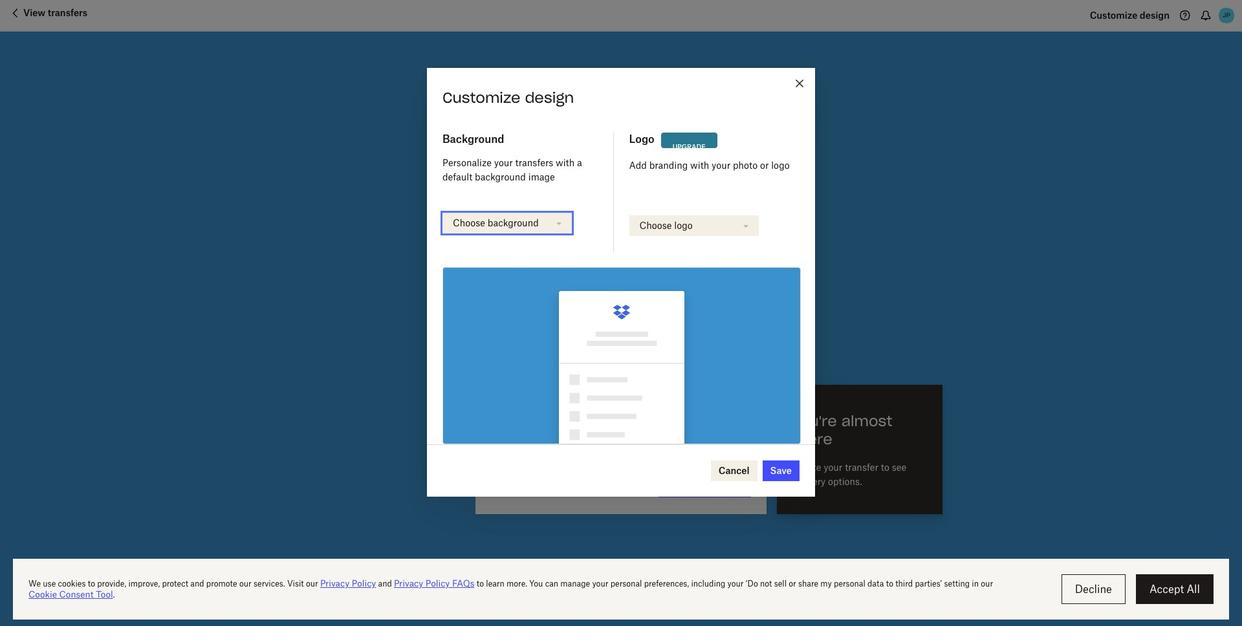 Task type: locate. For each thing, give the bounding box(es) containing it.
03-devhome_dm-4k.png cell
[[491, 249, 727, 275]]

transfer up the of on the top left of the page
[[521, 161, 571, 178]]

mb right the 10.6
[[539, 347, 552, 357]]

tab list containing link
[[491, 202, 751, 233]]

background
[[475, 171, 526, 182], [488, 217, 539, 228]]

1 horizontal spatial upgrade
[[673, 143, 706, 151]]

your
[[494, 157, 513, 168], [712, 160, 731, 171], [824, 462, 843, 473]]

default
[[443, 171, 473, 182]]

upgrade right 100
[[598, 187, 625, 194]]

with down upgrade button in the top right of the page
[[691, 160, 709, 171]]

2 vertical spatial 4k.png
[[589, 334, 620, 345]]

choose left link tab
[[453, 217, 485, 228]]

transfer inside create your transfer to see delivery options.
[[845, 462, 879, 473]]

28.1
[[491, 184, 508, 195]]

link tab
[[491, 202, 520, 233]]

your inside create your transfer to see delivery options.
[[824, 462, 843, 473]]

devhome_lm-
[[538, 292, 601, 303]]

tab list
[[491, 202, 751, 233]]

your left photo
[[712, 160, 731, 171]]

1 vertical spatial 03-
[[522, 292, 538, 303]]

mb right 9.39
[[541, 264, 554, 274]]

logo
[[771, 160, 790, 171], [675, 220, 693, 231]]

upgrade button
[[661, 133, 718, 157]]

background inside popup button
[[488, 217, 539, 228]]

to
[[881, 462, 890, 473]]

upgrade up 'add branding with your photo or logo'
[[673, 143, 706, 151]]

1 horizontal spatial transfer
[[845, 462, 879, 473]]

logo upgrade
[[629, 133, 706, 151]]

transfer up options.
[[845, 462, 879, 473]]

see
[[892, 462, 907, 473]]

choose inside popup button
[[453, 217, 485, 228]]

1 vertical spatial 4k.png
[[601, 292, 632, 303]]

0 vertical spatial logo
[[771, 160, 790, 171]]

2 03- from the top
[[522, 292, 538, 303]]

1 horizontal spatial choose
[[640, 220, 672, 231]]

choose for choose logo
[[640, 220, 672, 231]]

logo right or
[[771, 160, 790, 171]]

cancel button
[[711, 461, 757, 481]]

03- inside 03-devhome_dm-4k.png 9.39 mb
[[522, 251, 538, 262]]

0 vertical spatial 4k.png
[[603, 251, 634, 262]]

4k.png inside the 04-layers_dm-4k.png 10.6 mb
[[589, 334, 620, 345]]

100
[[555, 184, 571, 195]]

03-devhome_dm-4k.png 9.39 mb
[[522, 251, 634, 274]]

1 horizontal spatial with
[[691, 160, 709, 171]]

1 vertical spatial transfer
[[845, 462, 879, 473]]

customize design
[[443, 89, 574, 107]]

transfer
[[521, 161, 571, 178], [845, 462, 879, 473]]

1 vertical spatial background
[[488, 217, 539, 228]]

03-
[[522, 251, 538, 262], [522, 292, 538, 303]]

your for you're almost there
[[824, 462, 843, 473]]

0 vertical spatial 03-
[[522, 251, 538, 262]]

email tab
[[530, 202, 565, 233]]

create
[[793, 462, 821, 473]]

almost
[[842, 412, 893, 430]]

0 horizontal spatial choose
[[453, 217, 485, 228]]

test
[[491, 161, 518, 178]]

1 horizontal spatial your
[[712, 160, 731, 171]]

with
[[556, 157, 575, 168], [691, 160, 709, 171]]

choose up 03-devhome_dm-4k.png row
[[640, 220, 672, 231]]

your inside personalize your transfers with a default background image
[[494, 157, 513, 168]]

04-layers_dm-4k.png 10.6 mb
[[522, 334, 620, 357]]

4k.png inside 03-devhome_dm-4k.png 9.39 mb
[[603, 251, 634, 262]]

with left a
[[556, 157, 575, 168]]

mb inside the 04-layers_dm-4k.png 10.6 mb
[[539, 347, 552, 357]]

03- up 9.39
[[522, 251, 538, 262]]

0 horizontal spatial upgrade
[[598, 187, 625, 194]]

1 03- from the top
[[522, 251, 538, 262]]

2 horizontal spatial your
[[824, 462, 843, 473]]

03- down 9.39
[[522, 292, 538, 303]]

file transfers settings modal dialog
[[427, 68, 815, 497]]

branding
[[649, 160, 688, 171]]

0 horizontal spatial your
[[494, 157, 513, 168]]

your up 28.1
[[494, 157, 513, 168]]

mb
[[510, 184, 525, 195], [574, 184, 589, 195], [541, 264, 554, 274], [539, 347, 552, 357]]

logo down branding
[[675, 220, 693, 231]]

choose inside dropdown button
[[640, 220, 672, 231]]

email
[[536, 212, 560, 223]]

03- for devhome_dm-
[[522, 251, 538, 262]]

image
[[529, 171, 555, 182]]

1 vertical spatial logo
[[675, 220, 693, 231]]

photo
[[733, 160, 758, 171]]

upgrade
[[673, 143, 706, 151], [598, 187, 625, 194]]

0 horizontal spatial logo
[[675, 220, 693, 231]]

your up options.
[[824, 462, 843, 473]]

0 horizontal spatial with
[[556, 157, 575, 168]]

cancel
[[719, 465, 750, 476]]

or
[[760, 160, 769, 171]]

1 vertical spatial upgrade
[[598, 187, 625, 194]]

personalize your transfers with a default background image
[[443, 157, 582, 182]]

0 vertical spatial background
[[475, 171, 526, 182]]

0 horizontal spatial transfer
[[521, 161, 571, 178]]

28.1 mb out of 100 mb
[[491, 184, 589, 195]]

upgrade inside logo upgrade
[[673, 143, 706, 151]]

0 vertical spatial upgrade
[[673, 143, 706, 151]]

you're almost there
[[793, 412, 893, 449]]

4k.png
[[603, 251, 634, 262], [601, 292, 632, 303], [589, 334, 620, 345]]

choose
[[453, 217, 485, 228], [640, 220, 672, 231]]



Task type: describe. For each thing, give the bounding box(es) containing it.
03- for devhome_lm-
[[522, 292, 538, 303]]

4k.png for devhome_dm-
[[603, 251, 634, 262]]

choose background button
[[441, 211, 574, 235]]

03-devhome_lm-4k.png
[[522, 292, 632, 303]]

devhome_dm-
[[538, 251, 603, 262]]

0 vertical spatial transfer
[[521, 161, 571, 178]]

mb right 100
[[574, 184, 589, 195]]

save button
[[763, 461, 800, 481]]

04-
[[522, 334, 538, 345]]

mb left "out"
[[510, 184, 525, 195]]

10.6
[[522, 347, 537, 357]]

logo
[[629, 133, 655, 145]]

background inside personalize your transfers with a default background image
[[475, 171, 526, 182]]

of
[[544, 184, 553, 195]]

create your transfer to see delivery options.
[[793, 462, 907, 487]]

customize
[[443, 89, 521, 107]]

layers_dm-
[[538, 334, 589, 345]]

choose background
[[453, 217, 539, 228]]

background
[[443, 133, 504, 145]]

choose logo
[[640, 220, 693, 231]]

there
[[793, 430, 833, 449]]

03-devhome_dm-4k.png row
[[476, 241, 767, 282]]

mb inside 03-devhome_dm-4k.png 9.39 mb
[[541, 264, 554, 274]]

choose for choose background
[[453, 217, 485, 228]]

options.
[[828, 476, 862, 487]]

test transfer
[[491, 161, 571, 178]]

9.39
[[522, 264, 539, 274]]

save
[[770, 465, 792, 476]]

you're
[[793, 412, 837, 430]]

delivery
[[793, 476, 826, 487]]

logo inside dropdown button
[[675, 220, 693, 231]]

choose logo button
[[627, 213, 761, 238]]

add branding with your photo or logo
[[629, 160, 790, 171]]

1 horizontal spatial logo
[[771, 160, 790, 171]]

personalize
[[443, 157, 492, 168]]

add
[[629, 160, 647, 171]]

link
[[496, 212, 515, 223]]

4k.png for layers_dm-
[[589, 334, 620, 345]]

design
[[525, 89, 574, 107]]

out
[[528, 184, 542, 195]]

your for background
[[494, 157, 513, 168]]

a
[[577, 157, 582, 168]]

with inside personalize your transfers with a default background image
[[556, 157, 575, 168]]

transfers
[[515, 157, 553, 168]]

4k.png for devhome_lm-
[[601, 292, 632, 303]]



Task type: vqa. For each thing, say whether or not it's contained in the screenshot.
Personalize on the top left
yes



